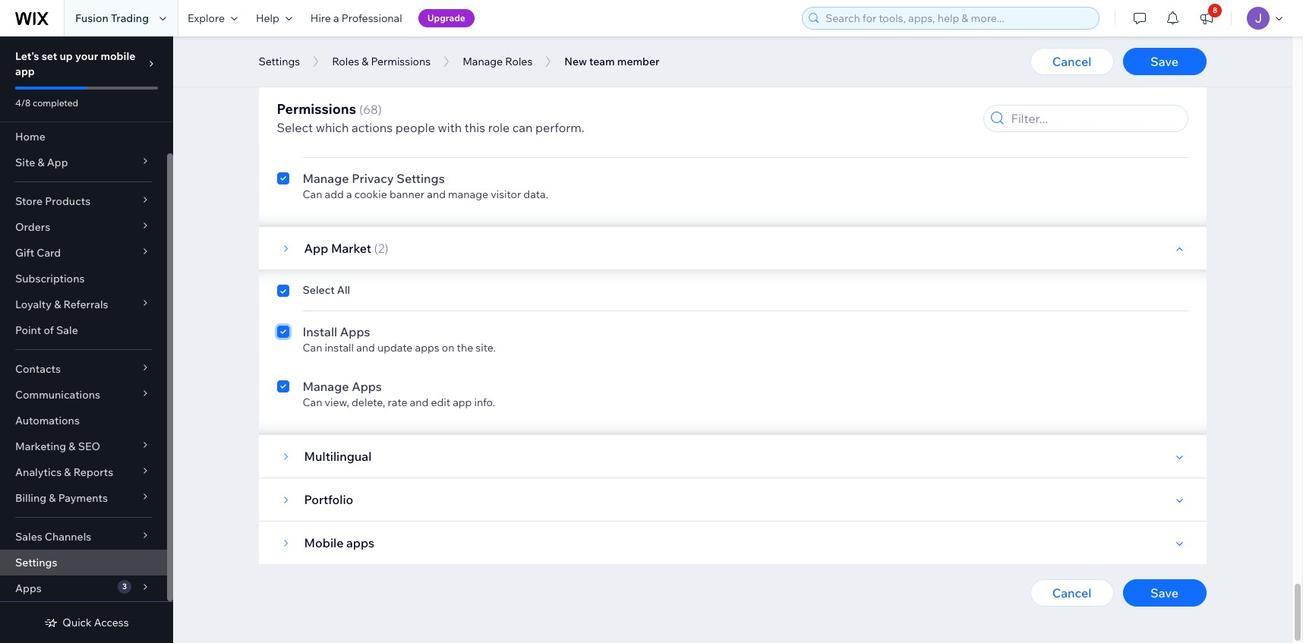 Task type: locate. For each thing, give the bounding box(es) containing it.
1 vertical spatial cancel button
[[1031, 580, 1114, 607]]

select left "actions" at the top
[[303, 130, 335, 144]]

apps
[[340, 324, 370, 340], [352, 379, 382, 394], [15, 582, 42, 596]]

1 vertical spatial select all
[[303, 283, 350, 297]]

1 horizontal spatial roles
[[505, 55, 533, 68]]

1 view, from the top
[[325, 34, 349, 48]]

select all for app
[[303, 283, 350, 297]]

0 vertical spatial permissions
[[371, 55, 431, 68]]

2 vertical spatial settings
[[15, 556, 57, 570]]

subscriptions
[[15, 272, 85, 286]]

card
[[37, 246, 61, 260]]

settings
[[259, 55, 300, 68], [397, 171, 445, 186], [15, 556, 57, 570]]

& inside billing & payments dropdown button
[[49, 492, 56, 505]]

1 vertical spatial app
[[304, 241, 328, 256]]

manage
[[463, 55, 503, 68], [303, 171, 349, 186], [303, 379, 349, 394]]

( right the market
[[374, 241, 378, 256]]

& inside the site & app dropdown button
[[38, 156, 45, 169]]

and inside manage privacy settings can add a cookie banner and manage visitor data.
[[427, 188, 446, 201]]

2 save from the top
[[1151, 586, 1179, 601]]

1 cancel from the top
[[1053, 54, 1092, 69]]

can down install
[[303, 341, 322, 355]]

install apps can install and update apps on the site.
[[303, 324, 496, 355]]

1 horizontal spatial app
[[304, 241, 328, 256]]

0 vertical spatial apps
[[415, 341, 440, 355]]

0 horizontal spatial privacy
[[304, 87, 347, 103]]

None checkbox
[[277, 16, 289, 48], [277, 283, 289, 302], [277, 16, 289, 48], [277, 283, 289, 302]]

) right the market
[[385, 241, 389, 256]]

settings inside sidebar element
[[15, 556, 57, 570]]

edit up roles & permissions button
[[388, 34, 407, 48]]

settings down help button
[[259, 55, 300, 68]]

1 horizontal spatial app
[[453, 396, 472, 409]]

0 vertical spatial cancel
[[1053, 54, 1092, 69]]

0 horizontal spatial permissions
[[277, 100, 356, 118]]

roles
[[332, 55, 359, 68], [505, 55, 533, 68]]

0 horizontal spatial )
[[378, 102, 382, 117]]

privacy up which
[[304, 87, 347, 103]]

automations link
[[0, 408, 167, 434]]

2 horizontal spatial )
[[401, 87, 405, 103]]

privacy center ( 1 )
[[304, 87, 405, 103]]

view, down hire
[[325, 34, 349, 48]]

None checkbox
[[277, 130, 289, 148], [277, 169, 289, 201], [277, 323, 289, 355], [277, 378, 289, 409], [277, 130, 289, 148], [277, 169, 289, 201], [277, 323, 289, 355], [277, 378, 289, 409]]

permissions down can view, create, edit and reorder faqs.
[[371, 55, 431, 68]]

2 select all from the top
[[303, 283, 350, 297]]

privacy inside manage privacy settings can add a cookie banner and manage visitor data.
[[352, 171, 394, 186]]

roles inside button
[[505, 55, 533, 68]]

and right banner
[[427, 188, 446, 201]]

save for 2nd cancel button from the top
[[1151, 586, 1179, 601]]

1 horizontal spatial privacy
[[352, 171, 394, 186]]

info.
[[474, 396, 495, 409]]

manage
[[448, 188, 489, 201]]

select
[[277, 120, 313, 135], [303, 130, 335, 144], [303, 283, 335, 297]]

manage for privacy
[[303, 171, 349, 186]]

0 horizontal spatial (
[[359, 102, 363, 117]]

apps inside manage apps can view, delete, rate and edit app info.
[[352, 379, 382, 394]]

apps up the delete,
[[352, 379, 382, 394]]

select all up install
[[303, 283, 350, 297]]

upgrade
[[427, 12, 466, 24]]

data.
[[524, 188, 549, 201]]

1 horizontal spatial apps
[[415, 341, 440, 355]]

0 vertical spatial select all
[[303, 130, 350, 144]]

) for 1
[[401, 87, 405, 103]]

apps right mobile
[[346, 536, 375, 551]]

app down let's
[[15, 65, 35, 78]]

3 can from the top
[[303, 341, 322, 355]]

a inside manage privacy settings can add a cookie banner and manage visitor data.
[[346, 188, 352, 201]]

new
[[565, 55, 587, 68]]

& left seo
[[69, 440, 76, 454]]

1 vertical spatial a
[[346, 188, 352, 201]]

add
[[325, 188, 344, 201]]

all left "actions" at the top
[[337, 130, 350, 144]]

0 vertical spatial settings
[[259, 55, 300, 68]]

1 vertical spatial all
[[337, 283, 350, 297]]

settings down sales
[[15, 556, 57, 570]]

1 horizontal spatial (
[[374, 241, 378, 256]]

4/8 completed
[[15, 97, 78, 109]]

select all left "actions" at the top
[[303, 130, 350, 144]]

0 vertical spatial apps
[[340, 324, 370, 340]]

& right billing
[[49, 492, 56, 505]]

& inside loyalty & referrals dropdown button
[[54, 298, 61, 311]]

cancel
[[1053, 54, 1092, 69], [1053, 586, 1092, 601]]

view, left the delete,
[[325, 396, 349, 409]]

a right add
[[346, 188, 352, 201]]

new team member button
[[557, 50, 667, 73]]

marketing & seo
[[15, 440, 100, 454]]

manage for roles
[[463, 55, 503, 68]]

1 vertical spatial cancel
[[1053, 586, 1092, 601]]

subscriptions link
[[0, 266, 167, 292]]

0 vertical spatial a
[[334, 11, 339, 25]]

1 vertical spatial apps
[[352, 379, 382, 394]]

loyalty & referrals
[[15, 298, 108, 311]]

settings link
[[0, 550, 167, 576]]

permissions inside permissions ( 68 ) select which actions people with this role can perform.
[[277, 100, 356, 118]]

( up "actions" at the top
[[359, 102, 363, 117]]

set
[[42, 49, 57, 63]]

1 vertical spatial manage
[[303, 171, 349, 186]]

0 vertical spatial cancel button
[[1031, 48, 1114, 75]]

on
[[442, 341, 455, 355]]

& down create,
[[362, 55, 369, 68]]

1 can from the top
[[303, 34, 322, 48]]

1 vertical spatial permissions
[[277, 100, 356, 118]]

2 save button from the top
[[1123, 580, 1207, 607]]

let's set up your mobile app
[[15, 49, 136, 78]]

can left add
[[303, 188, 322, 201]]

settings inside button
[[259, 55, 300, 68]]

sidebar element
[[0, 36, 173, 643]]

0 vertical spatial privacy
[[304, 87, 347, 103]]

settings for settings button
[[259, 55, 300, 68]]

of
[[44, 324, 54, 337]]

manage inside button
[[463, 55, 503, 68]]

can view, create, edit and reorder faqs.
[[303, 34, 499, 48]]

app left the market
[[304, 241, 328, 256]]

0 vertical spatial all
[[337, 130, 350, 144]]

1 vertical spatial app
[[453, 396, 472, 409]]

4 can from the top
[[303, 396, 322, 409]]

0 horizontal spatial a
[[334, 11, 339, 25]]

this
[[465, 120, 486, 135]]

and right rate
[[410, 396, 429, 409]]

sales
[[15, 530, 42, 544]]

1 roles from the left
[[332, 55, 359, 68]]

1 vertical spatial settings
[[397, 171, 445, 186]]

settings up banner
[[397, 171, 445, 186]]

select left which
[[277, 120, 313, 135]]

seo
[[78, 440, 100, 454]]

0 horizontal spatial app
[[15, 65, 35, 78]]

2 horizontal spatial (
[[391, 87, 395, 103]]

1 horizontal spatial permissions
[[371, 55, 431, 68]]

1 vertical spatial apps
[[346, 536, 375, 551]]

& inside roles & permissions button
[[362, 55, 369, 68]]

hire a professional
[[311, 11, 402, 25]]

can left the delete,
[[303, 396, 322, 409]]

privacy
[[304, 87, 347, 103], [352, 171, 394, 186]]

apps inside install apps can install and update apps on the site.
[[340, 324, 370, 340]]

up
[[60, 49, 73, 63]]

(
[[391, 87, 395, 103], [359, 102, 363, 117], [374, 241, 378, 256]]

edit
[[388, 34, 407, 48], [431, 396, 451, 409]]

manage inside manage apps can view, delete, rate and edit app info.
[[303, 379, 349, 394]]

privacy up cookie at the left
[[352, 171, 394, 186]]

2 vertical spatial apps
[[15, 582, 42, 596]]

1 horizontal spatial a
[[346, 188, 352, 201]]

point of sale
[[15, 324, 78, 337]]

1 save from the top
[[1151, 54, 1179, 69]]

app left info.
[[453, 396, 472, 409]]

1 horizontal spatial settings
[[259, 55, 300, 68]]

edit right rate
[[431, 396, 451, 409]]

0 horizontal spatial apps
[[346, 536, 375, 551]]

) right center
[[401, 87, 405, 103]]

point
[[15, 324, 41, 337]]

people
[[396, 120, 435, 135]]

reports
[[73, 466, 113, 479]]

& inside "analytics & reports" dropdown button
[[64, 466, 71, 479]]

and right install
[[356, 341, 375, 355]]

install
[[325, 341, 354, 355]]

2 all from the top
[[337, 283, 350, 297]]

( for market
[[374, 241, 378, 256]]

manage up add
[[303, 171, 349, 186]]

1 save button from the top
[[1123, 48, 1207, 75]]

1
[[395, 87, 401, 103]]

) for 2
[[385, 241, 389, 256]]

( right center
[[391, 87, 395, 103]]

a right hire
[[334, 11, 339, 25]]

0 vertical spatial view,
[[325, 34, 349, 48]]

roles down create,
[[332, 55, 359, 68]]

0 horizontal spatial edit
[[388, 34, 407, 48]]

manage inside manage privacy settings can add a cookie banner and manage visitor data.
[[303, 171, 349, 186]]

1 select all from the top
[[303, 130, 350, 144]]

delete,
[[352, 396, 385, 409]]

2 view, from the top
[[325, 396, 349, 409]]

can down hire
[[303, 34, 322, 48]]

& for billing
[[49, 492, 56, 505]]

2 vertical spatial manage
[[303, 379, 349, 394]]

orders
[[15, 220, 50, 234]]

and inside manage apps can view, delete, rate and edit app info.
[[410, 396, 429, 409]]

apps for install apps
[[340, 324, 370, 340]]

select all
[[303, 130, 350, 144], [303, 283, 350, 297]]

quick
[[63, 616, 92, 630]]

settings for settings link
[[15, 556, 57, 570]]

1 vertical spatial privacy
[[352, 171, 394, 186]]

1 all from the top
[[337, 130, 350, 144]]

0 vertical spatial app
[[15, 65, 35, 78]]

& for analytics
[[64, 466, 71, 479]]

permissions up which
[[277, 100, 356, 118]]

8 button
[[1190, 0, 1224, 36]]

roles left new
[[505, 55, 533, 68]]

can inside manage privacy settings can add a cookie banner and manage visitor data.
[[303, 188, 322, 201]]

app
[[47, 156, 68, 169], [304, 241, 328, 256]]

hire
[[311, 11, 331, 25]]

team
[[590, 55, 615, 68]]

faqs.
[[470, 34, 499, 48]]

save
[[1151, 54, 1179, 69], [1151, 586, 1179, 601]]

1 vertical spatial edit
[[431, 396, 451, 409]]

upgrade button
[[418, 9, 475, 27]]

apps down sales
[[15, 582, 42, 596]]

0 vertical spatial app
[[47, 156, 68, 169]]

roles inside button
[[332, 55, 359, 68]]

1 vertical spatial save
[[1151, 586, 1179, 601]]

hire a professional link
[[301, 0, 412, 36]]

manage down faqs.
[[463, 55, 503, 68]]

&
[[362, 55, 369, 68], [38, 156, 45, 169], [54, 298, 61, 311], [69, 440, 76, 454], [64, 466, 71, 479], [49, 492, 56, 505]]

roles & permissions button
[[324, 50, 438, 73]]

permissions inside button
[[371, 55, 431, 68]]

store products button
[[0, 188, 167, 214]]

edit inside manage apps can view, delete, rate and edit app info.
[[431, 396, 451, 409]]

select up install
[[303, 283, 335, 297]]

apps
[[415, 341, 440, 355], [346, 536, 375, 551]]

0 horizontal spatial app
[[47, 156, 68, 169]]

app inside manage apps can view, delete, rate and edit app info.
[[453, 396, 472, 409]]

settings inside manage privacy settings can add a cookie banner and manage visitor data.
[[397, 171, 445, 186]]

1 vertical spatial view,
[[325, 396, 349, 409]]

2 horizontal spatial settings
[[397, 171, 445, 186]]

1 horizontal spatial )
[[385, 241, 389, 256]]

1 vertical spatial save button
[[1123, 580, 1207, 607]]

app inside dropdown button
[[47, 156, 68, 169]]

and inside install apps can install and update apps on the site.
[[356, 341, 375, 355]]

& right loyalty
[[54, 298, 61, 311]]

2 roles from the left
[[505, 55, 533, 68]]

0 horizontal spatial settings
[[15, 556, 57, 570]]

app right "site"
[[47, 156, 68, 169]]

manage down install
[[303, 379, 349, 394]]

0 vertical spatial save button
[[1123, 48, 1207, 75]]

permissions ( 68 ) select which actions people with this role can perform.
[[277, 100, 585, 135]]

& inside marketing & seo popup button
[[69, 440, 76, 454]]

loyalty & referrals button
[[0, 292, 167, 318]]

perform.
[[536, 120, 585, 135]]

0 vertical spatial save
[[1151, 54, 1179, 69]]

Search for tools, apps, help & more... field
[[821, 8, 1095, 29]]

apps left on
[[415, 341, 440, 355]]

gift card button
[[0, 240, 167, 266]]

can inside install apps can install and update apps on the site.
[[303, 341, 322, 355]]

0 vertical spatial manage
[[463, 55, 503, 68]]

0 horizontal spatial roles
[[332, 55, 359, 68]]

) up "actions" at the top
[[378, 102, 382, 117]]

app
[[15, 65, 35, 78], [453, 396, 472, 409]]

2 can from the top
[[303, 188, 322, 201]]

& left reports
[[64, 466, 71, 479]]

1 horizontal spatial edit
[[431, 396, 451, 409]]

store products
[[15, 194, 91, 208]]

( for center
[[391, 87, 395, 103]]

all down app market ( 2 )
[[337, 283, 350, 297]]

visitor
[[491, 188, 521, 201]]

& right "site"
[[38, 156, 45, 169]]

apps up install
[[340, 324, 370, 340]]



Task type: describe. For each thing, give the bounding box(es) containing it.
manage roles
[[463, 55, 533, 68]]

role
[[488, 120, 510, 135]]

save for 2nd cancel button from the bottom
[[1151, 54, 1179, 69]]

which
[[316, 120, 349, 135]]

billing & payments button
[[0, 485, 167, 511]]

site
[[15, 156, 35, 169]]

mobile
[[101, 49, 136, 63]]

sales channels button
[[0, 524, 167, 550]]

new team member
[[565, 55, 660, 68]]

channels
[[45, 530, 91, 544]]

quick access button
[[44, 616, 129, 630]]

site & app
[[15, 156, 68, 169]]

orders button
[[0, 214, 167, 240]]

analytics
[[15, 466, 62, 479]]

2 cancel from the top
[[1053, 586, 1092, 601]]

4/8
[[15, 97, 31, 109]]

( inside permissions ( 68 ) select which actions people with this role can perform.
[[359, 102, 363, 117]]

sale
[[56, 324, 78, 337]]

8
[[1213, 5, 1218, 15]]

your
[[75, 49, 98, 63]]

select all for privacy
[[303, 130, 350, 144]]

1 cancel button from the top
[[1031, 48, 1114, 75]]

all for install
[[337, 283, 350, 297]]

market
[[331, 241, 371, 256]]

manage for apps
[[303, 379, 349, 394]]

app inside let's set up your mobile app
[[15, 65, 35, 78]]

site.
[[476, 341, 496, 355]]

products
[[45, 194, 91, 208]]

analytics & reports
[[15, 466, 113, 479]]

help button
[[247, 0, 301, 36]]

create,
[[352, 34, 386, 48]]

member
[[618, 55, 660, 68]]

Filter... field
[[1007, 106, 1183, 131]]

quick access
[[63, 616, 129, 630]]

& for roles
[[362, 55, 369, 68]]

referrals
[[63, 298, 108, 311]]

portfolio
[[304, 492, 353, 507]]

mobile apps
[[304, 536, 375, 551]]

cookie
[[355, 188, 387, 201]]

home
[[15, 130, 45, 144]]

store
[[15, 194, 43, 208]]

& for site
[[38, 156, 45, 169]]

gift card
[[15, 246, 61, 260]]

) inside permissions ( 68 ) select which actions people with this role can perform.
[[378, 102, 382, 117]]

marketing
[[15, 440, 66, 454]]

let's
[[15, 49, 39, 63]]

apps for manage apps
[[352, 379, 382, 394]]

2 cancel button from the top
[[1031, 580, 1114, 607]]

help
[[256, 11, 279, 25]]

the
[[457, 341, 473, 355]]

explore
[[188, 11, 225, 25]]

payments
[[58, 492, 108, 505]]

view, inside manage apps can view, delete, rate and edit app info.
[[325, 396, 349, 409]]

contacts button
[[0, 356, 167, 382]]

manage roles button
[[455, 50, 540, 73]]

install
[[303, 324, 337, 340]]

multilingual
[[304, 449, 372, 464]]

with
[[438, 120, 462, 135]]

communications button
[[0, 382, 167, 408]]

analytics & reports button
[[0, 460, 167, 485]]

and left reorder
[[410, 34, 428, 48]]

completed
[[33, 97, 78, 109]]

3
[[122, 582, 127, 592]]

point of sale link
[[0, 318, 167, 343]]

automations
[[15, 414, 80, 428]]

save button for 2nd cancel button from the bottom
[[1123, 48, 1207, 75]]

roles & permissions
[[332, 55, 431, 68]]

all for manage
[[337, 130, 350, 144]]

contacts
[[15, 362, 61, 376]]

communications
[[15, 388, 100, 402]]

manage apps can view, delete, rate and edit app info.
[[303, 379, 495, 409]]

update
[[378, 341, 413, 355]]

access
[[94, 616, 129, 630]]

can
[[513, 120, 533, 135]]

select for privacy
[[303, 130, 335, 144]]

0 vertical spatial edit
[[388, 34, 407, 48]]

apps inside sidebar element
[[15, 582, 42, 596]]

& for marketing
[[69, 440, 76, 454]]

save button for 2nd cancel button from the top
[[1123, 580, 1207, 607]]

fusion trading
[[75, 11, 149, 25]]

reorder
[[431, 34, 468, 48]]

billing & payments
[[15, 492, 108, 505]]

site & app button
[[0, 150, 167, 175]]

banner
[[390, 188, 425, 201]]

actions
[[352, 120, 393, 135]]

can inside manage apps can view, delete, rate and edit app info.
[[303, 396, 322, 409]]

home link
[[0, 124, 167, 150]]

center
[[349, 87, 388, 103]]

gift
[[15, 246, 34, 260]]

app market ( 2 )
[[304, 241, 389, 256]]

billing
[[15, 492, 46, 505]]

select inside permissions ( 68 ) select which actions people with this role can perform.
[[277, 120, 313, 135]]

apps inside install apps can install and update apps on the site.
[[415, 341, 440, 355]]

& for loyalty
[[54, 298, 61, 311]]

select for app
[[303, 283, 335, 297]]

settings button
[[251, 50, 308, 73]]

68
[[363, 102, 378, 117]]



Task type: vqa. For each thing, say whether or not it's contained in the screenshot.
Beautiful's Premium
no



